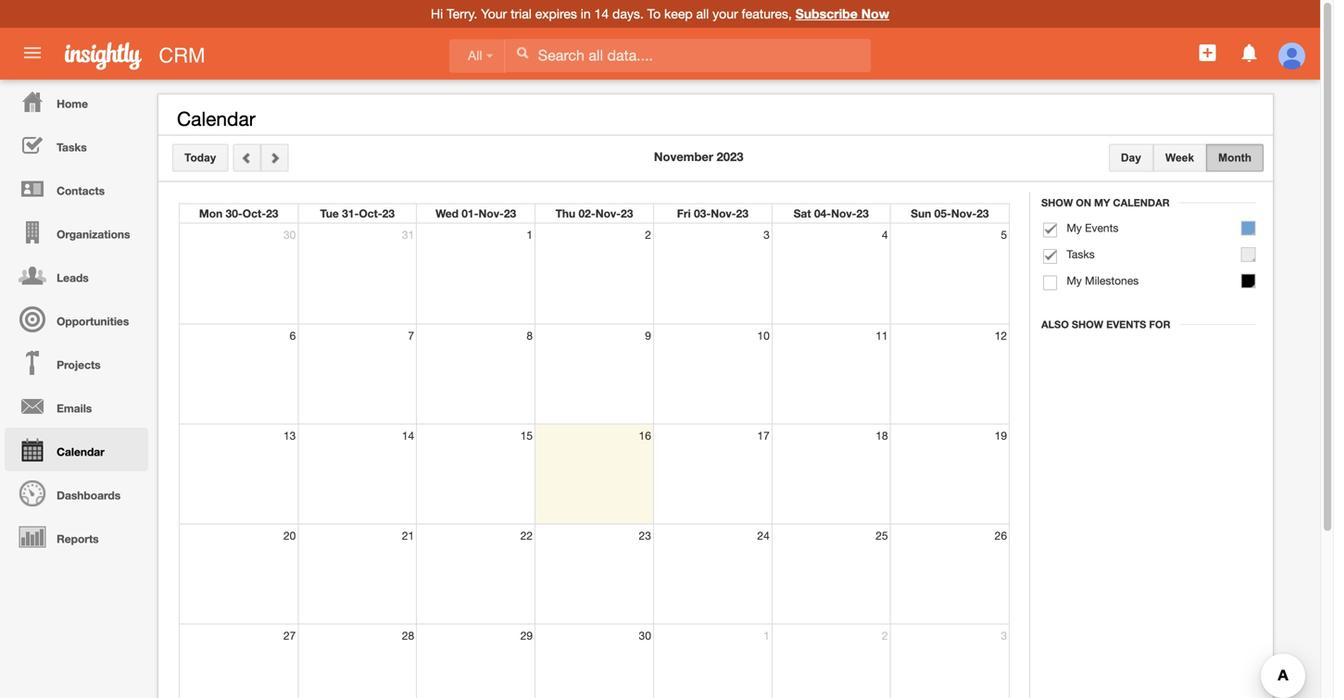 Task type: locate. For each thing, give the bounding box(es) containing it.
nov- right "sat"
[[831, 207, 856, 220]]

02-
[[579, 207, 595, 220]]

1 horizontal spatial 2
[[882, 629, 888, 642]]

all
[[696, 6, 709, 21]]

oct- for 31-
[[359, 207, 382, 220]]

0 horizontal spatial 1
[[527, 228, 533, 241]]

0 vertical spatial 3
[[763, 228, 770, 241]]

5 nov- from the left
[[951, 207, 977, 220]]

25
[[876, 529, 888, 542]]

home link
[[5, 80, 148, 123]]

opportunities link
[[5, 297, 148, 341]]

navigation
[[0, 80, 148, 559]]

for
[[1149, 319, 1170, 331]]

nov- right wed
[[478, 207, 504, 220]]

1 horizontal spatial oct-
[[359, 207, 382, 220]]

23 for tue 31-oct-23
[[382, 207, 395, 220]]

30-
[[226, 207, 243, 220]]

1 vertical spatial tasks
[[1067, 248, 1095, 261]]

oct- right the tue
[[359, 207, 382, 220]]

nov-
[[478, 207, 504, 220], [595, 207, 621, 220], [711, 207, 736, 220], [831, 207, 856, 220], [951, 207, 977, 220]]

7
[[408, 329, 414, 342]]

2 horizontal spatial calendar
[[1113, 197, 1170, 209]]

days.
[[612, 6, 644, 21]]

0 vertical spatial 2
[[645, 228, 651, 241]]

0 vertical spatial events
[[1085, 221, 1119, 234]]

0 vertical spatial 30
[[283, 228, 296, 241]]

all link
[[449, 39, 505, 73]]

19
[[995, 429, 1007, 442]]

0 horizontal spatial oct-
[[243, 207, 266, 220]]

9
[[645, 329, 651, 342]]

1 horizontal spatial tasks
[[1067, 248, 1095, 261]]

terry.
[[447, 6, 477, 21]]

0 horizontal spatial 3
[[763, 228, 770, 241]]

0 horizontal spatial calendar
[[57, 446, 105, 459]]

1 nov- from the left
[[478, 207, 504, 220]]

nov- for 05-
[[951, 207, 977, 220]]

also show events for
[[1041, 319, 1170, 331]]

show left on
[[1041, 197, 1073, 209]]

23 for mon 30-oct-23
[[266, 207, 278, 220]]

nov- for 03-
[[711, 207, 736, 220]]

2
[[645, 228, 651, 241], [882, 629, 888, 642]]

sun
[[911, 207, 931, 220]]

4
[[882, 228, 888, 241]]

nov- for 02-
[[595, 207, 621, 220]]

14
[[594, 6, 609, 21], [402, 429, 414, 442]]

My Events checkbox
[[1043, 223, 1057, 238]]

week button
[[1153, 144, 1206, 172]]

all
[[468, 49, 482, 63]]

my right my milestones checkbox
[[1067, 274, 1082, 287]]

tue 31-oct-23
[[320, 207, 395, 220]]

29
[[520, 629, 533, 642]]

my
[[1094, 197, 1110, 209], [1067, 221, 1082, 234], [1067, 274, 1082, 287]]

navigation containing home
[[0, 80, 148, 559]]

4 nov- from the left
[[831, 207, 856, 220]]

month
[[1218, 151, 1252, 164]]

emails link
[[5, 384, 148, 428]]

1 vertical spatial calendar
[[1113, 197, 1170, 209]]

to
[[647, 6, 661, 21]]

tasks down the my events
[[1067, 248, 1095, 261]]

opportunities
[[57, 315, 129, 328]]

show right also
[[1072, 319, 1103, 331]]

calendar up today
[[177, 107, 255, 130]]

0 vertical spatial calendar
[[177, 107, 255, 130]]

events left for
[[1106, 319, 1146, 331]]

My Milestones checkbox
[[1043, 276, 1057, 290]]

events down show on my calendar
[[1085, 221, 1119, 234]]

2 oct- from the left
[[359, 207, 382, 220]]

1 horizontal spatial 14
[[594, 6, 609, 21]]

calendar inside 'calendar' link
[[57, 446, 105, 459]]

01-
[[462, 207, 478, 220]]

28
[[402, 629, 414, 642]]

31-
[[342, 207, 359, 220]]

nov- right thu
[[595, 207, 621, 220]]

5
[[1001, 228, 1007, 241]]

calendar
[[177, 107, 255, 130], [1113, 197, 1170, 209], [57, 446, 105, 459]]

nov- right sun
[[951, 207, 977, 220]]

30
[[283, 228, 296, 241], [639, 629, 651, 642]]

2 vertical spatial calendar
[[57, 446, 105, 459]]

next image
[[268, 151, 281, 164]]

1 horizontal spatial calendar
[[177, 107, 255, 130]]

6
[[290, 329, 296, 342]]

previous image
[[240, 151, 253, 164]]

calendar up dashboards link
[[57, 446, 105, 459]]

sun 05-nov-23
[[911, 207, 989, 220]]

white image
[[516, 46, 529, 59]]

organizations link
[[5, 210, 148, 254]]

1
[[527, 228, 533, 241], [763, 629, 770, 642]]

subscribe
[[795, 6, 858, 21]]

0 vertical spatial 1
[[527, 228, 533, 241]]

1 vertical spatial 3
[[1001, 629, 1007, 642]]

Search all data.... text field
[[506, 39, 871, 72]]

nov- for 04-
[[831, 207, 856, 220]]

0 horizontal spatial tasks
[[57, 141, 87, 154]]

leads
[[57, 271, 89, 284]]

your
[[713, 6, 738, 21]]

tasks
[[57, 141, 87, 154], [1067, 248, 1095, 261]]

2 vertical spatial my
[[1067, 274, 1082, 287]]

1 vertical spatial my
[[1067, 221, 1082, 234]]

calendar down "day" button
[[1113, 197, 1170, 209]]

nov- right fri
[[711, 207, 736, 220]]

oct-
[[243, 207, 266, 220], [359, 207, 382, 220]]

3
[[763, 228, 770, 241], [1001, 629, 1007, 642]]

0 vertical spatial tasks
[[57, 141, 87, 154]]

tasks link
[[5, 123, 148, 167]]

my right my events "option"
[[1067, 221, 1082, 234]]

wed
[[435, 207, 459, 220]]

oct- right the 'mon'
[[243, 207, 266, 220]]

23
[[266, 207, 278, 220], [382, 207, 395, 220], [504, 207, 516, 220], [621, 207, 633, 220], [736, 207, 748, 220], [856, 207, 869, 220], [977, 207, 989, 220], [639, 529, 651, 542]]

reports
[[57, 533, 99, 546]]

today button
[[172, 144, 228, 172]]

1 vertical spatial 1
[[763, 629, 770, 642]]

26
[[995, 529, 1007, 542]]

my right on
[[1094, 197, 1110, 209]]

1 oct- from the left
[[243, 207, 266, 220]]

hi terry. your trial expires in 14 days. to keep all your features, subscribe now
[[431, 6, 889, 21]]

Tasks checkbox
[[1043, 249, 1057, 264]]

1 vertical spatial 14
[[402, 429, 414, 442]]

my for my events
[[1067, 221, 1082, 234]]

tasks up contacts link on the left top of the page
[[57, 141, 87, 154]]

11
[[876, 329, 888, 342]]

3 nov- from the left
[[711, 207, 736, 220]]

2 nov- from the left
[[595, 207, 621, 220]]

november
[[654, 150, 713, 164]]

projects
[[57, 359, 101, 371]]

subscribe now link
[[795, 6, 889, 21]]

sat
[[794, 207, 811, 220]]

tasks inside navigation
[[57, 141, 87, 154]]

1 horizontal spatial 30
[[639, 629, 651, 642]]

my events
[[1067, 221, 1119, 234]]



Task type: vqa. For each thing, say whether or not it's contained in the screenshot.


Task type: describe. For each thing, give the bounding box(es) containing it.
fri
[[677, 207, 691, 220]]

18
[[876, 429, 888, 442]]

0 horizontal spatial 30
[[283, 228, 296, 241]]

23 for sun 05-nov-23
[[977, 207, 989, 220]]

trial
[[511, 6, 532, 21]]

1 vertical spatial 30
[[639, 629, 651, 642]]

21
[[402, 529, 414, 542]]

03-
[[694, 207, 711, 220]]

oct- for 30-
[[243, 207, 266, 220]]

on
[[1076, 197, 1091, 209]]

show on my calendar
[[1041, 197, 1170, 209]]

16
[[639, 429, 651, 442]]

crm
[[159, 44, 205, 67]]

now
[[861, 6, 889, 21]]

sat 04-nov-23
[[794, 207, 869, 220]]

november 2023
[[654, 150, 743, 164]]

week
[[1165, 151, 1194, 164]]

features,
[[742, 6, 792, 21]]

today
[[184, 151, 216, 164]]

20
[[283, 529, 296, 542]]

my for my milestones
[[1067, 274, 1082, 287]]

day
[[1121, 151, 1141, 164]]

your
[[481, 6, 507, 21]]

0 horizontal spatial 14
[[402, 429, 414, 442]]

mon
[[199, 207, 223, 220]]

organizations
[[57, 228, 130, 241]]

23 for fri 03-nov-23
[[736, 207, 748, 220]]

31
[[402, 228, 414, 241]]

15
[[520, 429, 533, 442]]

24
[[757, 529, 770, 542]]

month button
[[1206, 144, 1264, 172]]

calendar link
[[5, 428, 148, 472]]

10
[[757, 329, 770, 342]]

17
[[757, 429, 770, 442]]

dashboards link
[[5, 472, 148, 515]]

leads link
[[5, 254, 148, 297]]

home
[[57, 97, 88, 110]]

in
[[581, 6, 591, 21]]

1 vertical spatial events
[[1106, 319, 1146, 331]]

22
[[520, 529, 533, 542]]

hi
[[431, 6, 443, 21]]

reports link
[[5, 515, 148, 559]]

27
[[283, 629, 296, 642]]

12
[[995, 329, 1007, 342]]

23 for wed 01-nov-23
[[504, 207, 516, 220]]

notifications image
[[1238, 42, 1261, 64]]

1 horizontal spatial 3
[[1001, 629, 1007, 642]]

1 vertical spatial show
[[1072, 319, 1103, 331]]

my milestones
[[1067, 274, 1139, 287]]

1 horizontal spatial 1
[[763, 629, 770, 642]]

thu
[[555, 207, 575, 220]]

contacts
[[57, 184, 105, 197]]

0 vertical spatial my
[[1094, 197, 1110, 209]]

8
[[527, 329, 533, 342]]

thu 02-nov-23
[[555, 207, 633, 220]]

fri 03-nov-23
[[677, 207, 748, 220]]

13
[[283, 429, 296, 442]]

mon 30-oct-23
[[199, 207, 278, 220]]

projects link
[[5, 341, 148, 384]]

0 horizontal spatial 2
[[645, 228, 651, 241]]

contacts link
[[5, 167, 148, 210]]

also
[[1041, 319, 1069, 331]]

nov- for 01-
[[478, 207, 504, 220]]

0 vertical spatial show
[[1041, 197, 1073, 209]]

1 vertical spatial 2
[[882, 629, 888, 642]]

expires
[[535, 6, 577, 21]]

2023
[[717, 150, 743, 164]]

0 vertical spatial 14
[[594, 6, 609, 21]]

tue
[[320, 207, 339, 220]]

23 for thu 02-nov-23
[[621, 207, 633, 220]]

dashboards
[[57, 489, 121, 502]]

wed 01-nov-23
[[435, 207, 516, 220]]

04-
[[814, 207, 831, 220]]

day button
[[1109, 144, 1153, 172]]

emails
[[57, 402, 92, 415]]

05-
[[934, 207, 951, 220]]

23 for sat 04-nov-23
[[856, 207, 869, 220]]



